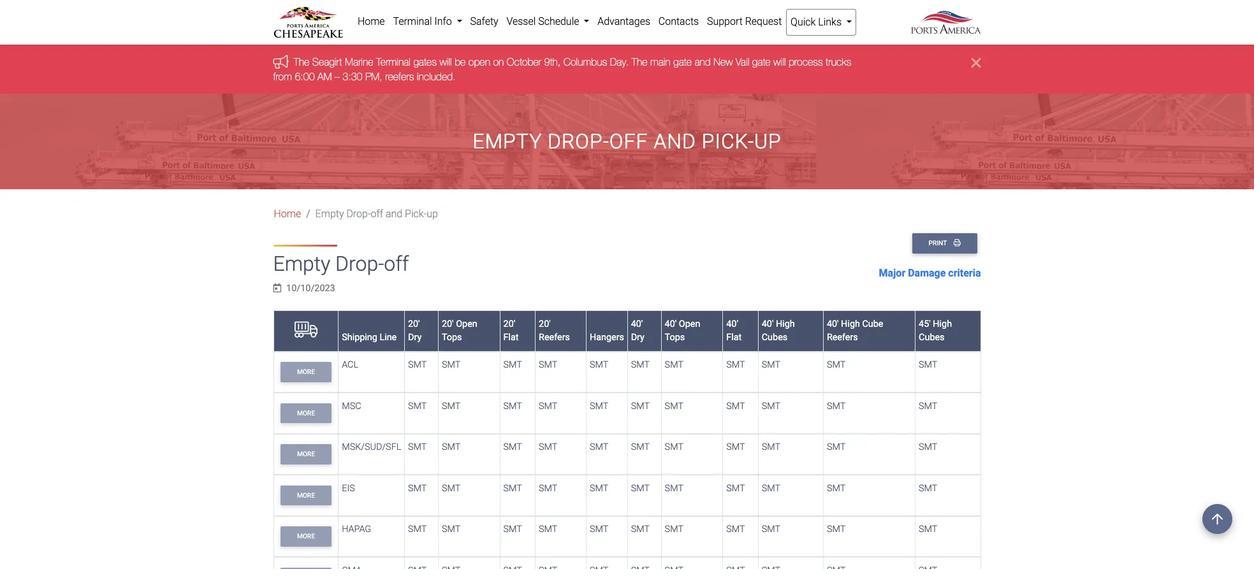 Task type: describe. For each thing, give the bounding box(es) containing it.
40' open tops
[[665, 319, 700, 343]]

–
[[335, 71, 340, 82]]

support request link
[[703, 9, 786, 34]]

shipping
[[342, 332, 377, 343]]

gates
[[413, 56, 437, 68]]

40' flat
[[726, 319, 742, 343]]

high for 40' high cube reefers
[[841, 319, 860, 329]]

40' high cube reefers
[[827, 319, 883, 343]]

print link
[[912, 233, 977, 253]]

request
[[745, 15, 782, 27]]

terminal info link
[[389, 9, 466, 34]]

line
[[380, 332, 397, 343]]

quick links link
[[786, 9, 857, 36]]

quick
[[791, 16, 816, 28]]

20' flat
[[503, 319, 519, 343]]

vessel
[[507, 15, 536, 27]]

2 vertical spatial off
[[384, 252, 409, 276]]

45' high cubes
[[919, 319, 952, 343]]

on
[[493, 56, 504, 68]]

0 horizontal spatial up
[[427, 208, 438, 220]]

20' for 20' dry
[[408, 319, 420, 329]]

october
[[507, 56, 541, 68]]

damage
[[908, 267, 946, 279]]

40' for 40' flat
[[726, 319, 738, 329]]

0 vertical spatial drop-
[[548, 129, 609, 154]]

quick links
[[791, 16, 844, 28]]

contacts
[[659, 15, 699, 27]]

the seagirt marine terminal gates will be open on october 9th, columbus day. the main gate and new vail gate will process trucks from 6:00 am – 3:30 pm, reefers included.
[[273, 56, 851, 82]]

major
[[879, 267, 906, 279]]

acl
[[342, 360, 358, 371]]

20' dry
[[408, 319, 422, 343]]

major damage criteria
[[879, 267, 981, 279]]

0 vertical spatial home link
[[354, 9, 389, 34]]

advantages
[[598, 15, 650, 27]]

terminal info
[[393, 15, 454, 27]]

1 reefers from the left
[[539, 332, 570, 343]]

0 horizontal spatial home link
[[274, 208, 301, 220]]

6:00
[[295, 71, 315, 82]]

contacts link
[[654, 9, 703, 34]]

seagirt
[[312, 56, 342, 68]]

0 vertical spatial up
[[754, 129, 782, 154]]

20' open tops
[[442, 319, 477, 343]]

0 vertical spatial terminal
[[393, 15, 432, 27]]

info
[[434, 15, 452, 27]]

close image
[[971, 55, 981, 70]]

20' reefers
[[539, 319, 570, 343]]

open for 40' open tops
[[679, 319, 700, 329]]

reefers
[[385, 71, 414, 82]]

9th,
[[544, 56, 561, 68]]

tops for 20'
[[442, 332, 462, 343]]

hapag
[[342, 524, 371, 535]]

open for 20' open tops
[[456, 319, 477, 329]]

be
[[455, 56, 466, 68]]

40' high cubes
[[762, 319, 795, 343]]

20' for 20' flat
[[503, 319, 515, 329]]

cubes for 40'
[[762, 332, 788, 343]]

2 the from the left
[[632, 56, 647, 68]]

msk/sud/sfl
[[342, 442, 401, 453]]

cubes for 45'
[[919, 332, 945, 343]]

support
[[707, 15, 743, 27]]

2 will from the left
[[773, 56, 786, 68]]

safety link
[[466, 9, 502, 34]]

support request
[[707, 15, 782, 27]]

calendar day image
[[273, 283, 281, 293]]

hangers
[[590, 332, 624, 343]]

from
[[273, 71, 292, 82]]

am
[[318, 71, 332, 82]]

1 will from the left
[[440, 56, 452, 68]]

2 horizontal spatial off
[[609, 129, 648, 154]]



Task type: vqa. For each thing, say whether or not it's contained in the screenshot.
40' in the 40' High Cubes
yes



Task type: locate. For each thing, give the bounding box(es) containing it.
cubes right 40' flat
[[762, 332, 788, 343]]

vail
[[736, 56, 749, 68]]

1 horizontal spatial cubes
[[919, 332, 945, 343]]

the
[[294, 56, 309, 68], [632, 56, 647, 68]]

1 horizontal spatial gate
[[752, 56, 771, 68]]

home link
[[354, 9, 389, 34], [274, 208, 301, 220]]

drop-
[[548, 129, 609, 154], [346, 208, 371, 220], [335, 252, 384, 276]]

dry right hangers
[[631, 332, 645, 343]]

advantages link
[[594, 9, 654, 34]]

2 open from the left
[[679, 319, 700, 329]]

dry right line
[[408, 332, 422, 343]]

high inside 40' high cube reefers
[[841, 319, 860, 329]]

1 vertical spatial drop-
[[346, 208, 371, 220]]

empty
[[473, 129, 542, 154], [315, 208, 344, 220], [273, 252, 330, 276]]

40' inside 40' high cubes
[[762, 319, 774, 329]]

cubes inside 45' high cubes
[[919, 332, 945, 343]]

open inside the 40' open tops
[[679, 319, 700, 329]]

20' inside 20' flat
[[503, 319, 515, 329]]

tops right 20' dry
[[442, 332, 462, 343]]

included.
[[417, 71, 456, 82]]

1 cubes from the left
[[762, 332, 788, 343]]

flat for 20' flat
[[503, 332, 519, 343]]

flat left the 20' reefers
[[503, 332, 519, 343]]

10/10/2023
[[286, 283, 335, 294]]

columbus
[[563, 56, 607, 68]]

smt
[[408, 360, 427, 371], [442, 360, 461, 371], [503, 360, 522, 371], [539, 360, 558, 371], [590, 360, 609, 371], [631, 360, 650, 371], [665, 360, 684, 371], [726, 360, 745, 371], [762, 360, 781, 371], [827, 360, 846, 371], [919, 360, 938, 371], [408, 401, 427, 412], [442, 401, 461, 412], [503, 401, 522, 412], [539, 401, 558, 412], [590, 401, 609, 412], [631, 401, 650, 412], [665, 401, 684, 412], [726, 401, 745, 412], [762, 401, 781, 412], [827, 401, 846, 412], [919, 401, 938, 412], [408, 442, 427, 453], [442, 442, 461, 453], [503, 442, 522, 453], [539, 442, 558, 453], [590, 442, 609, 453], [631, 442, 650, 453], [665, 442, 684, 453], [726, 442, 745, 453], [762, 442, 781, 453], [827, 442, 846, 453], [919, 442, 938, 453], [408, 483, 427, 494], [442, 483, 461, 494], [503, 483, 522, 494], [539, 483, 558, 494], [590, 483, 609, 494], [631, 483, 650, 494], [665, 483, 684, 494], [726, 483, 745, 494], [762, 483, 781, 494], [827, 483, 846, 494], [919, 483, 938, 494], [408, 524, 427, 535], [442, 524, 461, 535], [503, 524, 522, 535], [539, 524, 558, 535], [590, 524, 609, 535], [631, 524, 650, 535], [665, 524, 684, 535], [726, 524, 745, 535], [762, 524, 781, 535], [827, 524, 846, 535], [919, 524, 938, 535]]

open
[[456, 319, 477, 329], [679, 319, 700, 329]]

criteria
[[948, 267, 981, 279]]

schedule
[[538, 15, 579, 27]]

bullhorn image
[[273, 55, 294, 69]]

msc
[[342, 401, 361, 412]]

links
[[818, 16, 842, 28]]

high right 45'
[[933, 319, 952, 329]]

40' inside the 40' open tops
[[665, 319, 677, 329]]

off
[[609, 129, 648, 154], [371, 208, 383, 220], [384, 252, 409, 276]]

cubes inside 40' high cubes
[[762, 332, 788, 343]]

high right 40' flat
[[776, 319, 795, 329]]

1 dry from the left
[[408, 332, 422, 343]]

marine
[[345, 56, 373, 68]]

20' right 20' flat
[[539, 319, 551, 329]]

1 horizontal spatial home link
[[354, 9, 389, 34]]

print image
[[954, 239, 961, 246]]

40' right 40' dry
[[665, 319, 677, 329]]

open
[[469, 56, 490, 68]]

20' left the 20' reefers
[[503, 319, 515, 329]]

high for 45' high cubes
[[933, 319, 952, 329]]

0 horizontal spatial dry
[[408, 332, 422, 343]]

and inside the seagirt marine terminal gates will be open on october 9th, columbus day. the main gate and new vail gate will process trucks from 6:00 am – 3:30 pm, reefers included.
[[695, 56, 711, 68]]

40' left cube
[[827, 319, 839, 329]]

2 horizontal spatial high
[[933, 319, 952, 329]]

tops for 40'
[[665, 332, 685, 343]]

0 horizontal spatial empty drop-off and pick-up
[[315, 208, 438, 220]]

40' for 40' open tops
[[665, 319, 677, 329]]

empty drop-off and pick-up
[[473, 129, 782, 154], [315, 208, 438, 220]]

vessel schedule
[[507, 15, 582, 27]]

3 40' from the left
[[726, 319, 738, 329]]

1 horizontal spatial will
[[773, 56, 786, 68]]

1 40' from the left
[[631, 319, 643, 329]]

1 flat from the left
[[503, 332, 519, 343]]

safety
[[470, 15, 498, 27]]

40' for 40' dry
[[631, 319, 643, 329]]

40' right 40' flat
[[762, 319, 774, 329]]

will left process
[[773, 56, 786, 68]]

the up 6:00 at the left top of the page
[[294, 56, 309, 68]]

terminal
[[393, 15, 432, 27], [376, 56, 411, 68]]

home
[[358, 15, 385, 27], [274, 208, 301, 220]]

3 high from the left
[[933, 319, 952, 329]]

20'
[[408, 319, 420, 329], [442, 319, 454, 329], [503, 319, 515, 329], [539, 319, 551, 329]]

3 20' from the left
[[503, 319, 515, 329]]

shipping line
[[342, 332, 397, 343]]

0 vertical spatial and
[[695, 56, 711, 68]]

dry for 40' dry
[[631, 332, 645, 343]]

0 vertical spatial home
[[358, 15, 385, 27]]

tops inside 20' open tops
[[442, 332, 462, 343]]

5 40' from the left
[[827, 319, 839, 329]]

1 vertical spatial off
[[371, 208, 383, 220]]

20' left 20' open tops
[[408, 319, 420, 329]]

tops
[[442, 332, 462, 343], [665, 332, 685, 343]]

2 tops from the left
[[665, 332, 685, 343]]

1 high from the left
[[776, 319, 795, 329]]

1 horizontal spatial empty drop-off and pick-up
[[473, 129, 782, 154]]

3:30
[[343, 71, 362, 82]]

0 horizontal spatial home
[[274, 208, 301, 220]]

20' inside 20' dry
[[408, 319, 420, 329]]

1 horizontal spatial off
[[384, 252, 409, 276]]

1 horizontal spatial open
[[679, 319, 700, 329]]

reefers
[[539, 332, 570, 343], [827, 332, 858, 343]]

dry for 20' dry
[[408, 332, 422, 343]]

high
[[776, 319, 795, 329], [841, 319, 860, 329], [933, 319, 952, 329]]

cube
[[862, 319, 883, 329]]

flat for 40' flat
[[726, 332, 742, 343]]

terminal left info on the top of page
[[393, 15, 432, 27]]

high inside 45' high cubes
[[933, 319, 952, 329]]

40' dry
[[631, 319, 645, 343]]

2 cubes from the left
[[919, 332, 945, 343]]

print
[[929, 239, 949, 247]]

0 horizontal spatial tops
[[442, 332, 462, 343]]

40' left the 40' open tops
[[631, 319, 643, 329]]

20' right 20' dry
[[442, 319, 454, 329]]

home for left home link
[[274, 208, 301, 220]]

1 horizontal spatial high
[[841, 319, 860, 329]]

0 vertical spatial empty drop-off and pick-up
[[473, 129, 782, 154]]

new
[[713, 56, 733, 68]]

flat left 40' high cubes
[[726, 332, 742, 343]]

1 horizontal spatial dry
[[631, 332, 645, 343]]

0 horizontal spatial gate
[[673, 56, 692, 68]]

open left 20' flat
[[456, 319, 477, 329]]

high for 40' high cubes
[[776, 319, 795, 329]]

40' for 40' high cube reefers
[[827, 319, 839, 329]]

0 vertical spatial off
[[609, 129, 648, 154]]

tops right 40' dry
[[665, 332, 685, 343]]

cubes
[[762, 332, 788, 343], [919, 332, 945, 343]]

will
[[440, 56, 452, 68], [773, 56, 786, 68]]

1 open from the left
[[456, 319, 477, 329]]

eis
[[342, 483, 355, 494]]

1 the from the left
[[294, 56, 309, 68]]

1 gate from the left
[[673, 56, 692, 68]]

0 horizontal spatial cubes
[[762, 332, 788, 343]]

process
[[789, 56, 823, 68]]

high left cube
[[841, 319, 860, 329]]

open inside 20' open tops
[[456, 319, 477, 329]]

4 20' from the left
[[539, 319, 551, 329]]

flat
[[503, 332, 519, 343], [726, 332, 742, 343]]

1 vertical spatial home
[[274, 208, 301, 220]]

2 dry from the left
[[631, 332, 645, 343]]

reefers inside 40' high cube reefers
[[827, 332, 858, 343]]

0 horizontal spatial flat
[[503, 332, 519, 343]]

4 40' from the left
[[762, 319, 774, 329]]

40' inside 40' flat
[[726, 319, 738, 329]]

0 vertical spatial empty
[[473, 129, 542, 154]]

go to top image
[[1203, 504, 1232, 534]]

0 horizontal spatial reefers
[[539, 332, 570, 343]]

2 flat from the left
[[726, 332, 742, 343]]

40'
[[631, 319, 643, 329], [665, 319, 677, 329], [726, 319, 738, 329], [762, 319, 774, 329], [827, 319, 839, 329]]

2 vertical spatial drop-
[[335, 252, 384, 276]]

pick-
[[702, 129, 754, 154], [405, 208, 427, 220]]

terminal inside the seagirt marine terminal gates will be open on october 9th, columbus day. the main gate and new vail gate will process trucks from 6:00 am – 3:30 pm, reefers included.
[[376, 56, 411, 68]]

20' for 20' reefers
[[539, 319, 551, 329]]

empty drop-off
[[273, 252, 409, 276]]

1 vertical spatial empty
[[315, 208, 344, 220]]

trucks
[[826, 56, 851, 68]]

1 horizontal spatial flat
[[726, 332, 742, 343]]

0 horizontal spatial off
[[371, 208, 383, 220]]

40' inside 40' high cube reefers
[[827, 319, 839, 329]]

1 20' from the left
[[408, 319, 420, 329]]

20' inside 20' open tops
[[442, 319, 454, 329]]

cubes down 45'
[[919, 332, 945, 343]]

major damage criteria link
[[879, 266, 981, 281]]

2 vertical spatial empty
[[273, 252, 330, 276]]

gate right vail
[[752, 56, 771, 68]]

home for topmost home link
[[358, 15, 385, 27]]

terminal up reefers
[[376, 56, 411, 68]]

1 horizontal spatial up
[[754, 129, 782, 154]]

2 20' from the left
[[442, 319, 454, 329]]

tops inside the 40' open tops
[[665, 332, 685, 343]]

the seagirt marine terminal gates will be open on october 9th, columbus day. the main gate and new vail gate will process trucks from 6:00 am – 3:30 pm, reefers included. link
[[273, 56, 851, 82]]

main
[[650, 56, 671, 68]]

2 gate from the left
[[752, 56, 771, 68]]

up
[[754, 129, 782, 154], [427, 208, 438, 220]]

1 vertical spatial empty drop-off and pick-up
[[315, 208, 438, 220]]

1 vertical spatial home link
[[274, 208, 301, 220]]

20' for 20' open tops
[[442, 319, 454, 329]]

1 horizontal spatial pick-
[[702, 129, 754, 154]]

1 horizontal spatial tops
[[665, 332, 685, 343]]

will left be
[[440, 56, 452, 68]]

1 vertical spatial pick-
[[405, 208, 427, 220]]

40' left 40' high cubes
[[726, 319, 738, 329]]

pm,
[[365, 71, 382, 82]]

2 high from the left
[[841, 319, 860, 329]]

20' inside the 20' reefers
[[539, 319, 551, 329]]

day.
[[610, 56, 629, 68]]

1 vertical spatial up
[[427, 208, 438, 220]]

1 horizontal spatial home
[[358, 15, 385, 27]]

the seagirt marine terminal gates will be open on october 9th, columbus day. the main gate and new vail gate will process trucks from 6:00 am – 3:30 pm, reefers included. alert
[[0, 45, 1254, 94]]

0 horizontal spatial the
[[294, 56, 309, 68]]

0 vertical spatial pick-
[[702, 129, 754, 154]]

45'
[[919, 319, 931, 329]]

0 horizontal spatial pick-
[[405, 208, 427, 220]]

0 horizontal spatial high
[[776, 319, 795, 329]]

2 reefers from the left
[[827, 332, 858, 343]]

40' inside 40' dry
[[631, 319, 643, 329]]

high inside 40' high cubes
[[776, 319, 795, 329]]

vessel schedule link
[[502, 9, 594, 34]]

2 40' from the left
[[665, 319, 677, 329]]

40' for 40' high cubes
[[762, 319, 774, 329]]

0 horizontal spatial will
[[440, 56, 452, 68]]

0 horizontal spatial open
[[456, 319, 477, 329]]

1 horizontal spatial the
[[632, 56, 647, 68]]

and
[[695, 56, 711, 68], [654, 129, 696, 154], [386, 208, 402, 220]]

dry
[[408, 332, 422, 343], [631, 332, 645, 343]]

2 vertical spatial and
[[386, 208, 402, 220]]

gate
[[673, 56, 692, 68], [752, 56, 771, 68]]

1 tops from the left
[[442, 332, 462, 343]]

the right day.
[[632, 56, 647, 68]]

open left 40' flat
[[679, 319, 700, 329]]

gate right main
[[673, 56, 692, 68]]

1 vertical spatial and
[[654, 129, 696, 154]]

1 horizontal spatial reefers
[[827, 332, 858, 343]]

1 vertical spatial terminal
[[376, 56, 411, 68]]



